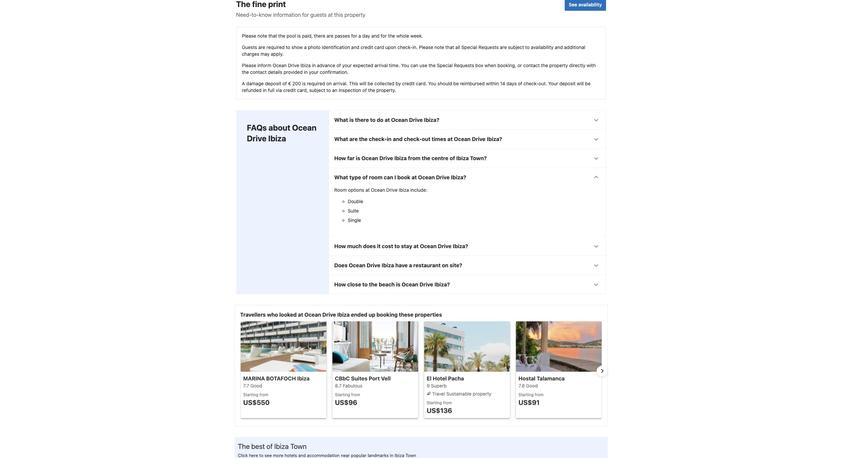 Task type: vqa. For each thing, say whether or not it's contained in the screenshot.
"Review" to the top
no



Task type: describe. For each thing, give the bounding box(es) containing it.
confirmation.
[[320, 69, 349, 75]]

ocean right "looked"
[[304, 312, 321, 318]]

vell
[[381, 376, 391, 382]]

drive inside 'dropdown button'
[[379, 155, 393, 161]]

room
[[334, 187, 347, 193]]

0 vertical spatial note
[[257, 33, 267, 39]]

the up out.
[[541, 62, 548, 68]]

in inside what are the check-in and check-out times at ocean drive ibiza? dropdown button
[[387, 136, 392, 142]]

near
[[341, 453, 350, 458]]

of inside 'dropdown button'
[[450, 155, 455, 161]]

drive inside faqs about ocean drive ibiza
[[247, 134, 267, 143]]

0 vertical spatial your
[[342, 62, 352, 68]]

0 horizontal spatial there
[[314, 33, 325, 39]]

to-
[[252, 12, 259, 18]]

ibiza? inside what type of room can i book at ocean drive ibiza? dropdown button
[[451, 174, 466, 180]]

ocean up restaurant on the bottom of the page
[[420, 243, 437, 249]]

does
[[334, 263, 348, 269]]

how far is ocean drive ibiza from the centre of ibiza town?
[[334, 155, 487, 161]]

of left € 200
[[282, 81, 287, 86]]

drive inside dropdown button
[[472, 136, 486, 142]]

booking,
[[497, 62, 516, 68]]

need-to-know information for guests at this property
[[236, 12, 365, 18]]

availability inside the guests are required to show a photo identification and credit card upon check-in. please note that all special requests are subject to availability and additional charges may apply.
[[531, 44, 554, 50]]

far
[[347, 155, 355, 161]]

can inside dropdown button
[[384, 174, 393, 180]]

2 be from the left
[[453, 81, 459, 86]]

at right "looked"
[[298, 312, 303, 318]]

0 vertical spatial that
[[268, 33, 277, 39]]

of right inspection
[[362, 87, 367, 93]]

please inside the guests are required to show a photo identification and credit card upon check-in. please note that all special requests are subject to availability and additional charges may apply.
[[419, 44, 433, 50]]

i
[[394, 174, 396, 180]]

cbbc
[[335, 376, 350, 382]]

starting for us$96
[[335, 393, 350, 398]]

should
[[438, 81, 452, 86]]

what for what type of room can i book at ocean drive ibiza?
[[334, 174, 348, 180]]

1 horizontal spatial for
[[351, 33, 357, 39]]

special inside the guests are required to show a photo identification and credit card upon check-in. please note that all special requests are subject to availability and additional charges may apply.
[[461, 44, 477, 50]]

does ocean drive ibiza have a restaurant on site?
[[334, 263, 462, 269]]

what is there to do at ocean drive ibiza? button
[[329, 111, 606, 129]]

1 vertical spatial your
[[309, 69, 319, 75]]

0 horizontal spatial contact
[[250, 69, 267, 75]]

reimbursed
[[460, 81, 485, 86]]

that inside the guests are required to show a photo identification and credit card upon check-in. please note that all special requests are subject to availability and additional charges may apply.
[[445, 44, 454, 50]]

and left additional
[[555, 44, 563, 50]]

use
[[420, 62, 427, 68]]

by
[[396, 81, 401, 86]]

starting from us$96
[[335, 393, 360, 407]]

required inside a damage deposit of € 200 is required on arrival. this will be collected by credit card. you should be reimbursed within 14 days of check-out. your deposit will be refunded in full via credit card, subject to an inspection of the property.
[[307, 81, 325, 86]]

upon
[[385, 44, 396, 50]]

options
[[348, 187, 364, 193]]

check- inside the guests are required to show a photo identification and credit card upon check-in. please note that all special requests are subject to availability and additional charges may apply.
[[398, 44, 413, 50]]

popular
[[351, 453, 367, 458]]

marina botafoch ibiza 7.7 good
[[243, 376, 310, 389]]

is left do
[[349, 117, 354, 123]]

at right "book"
[[412, 174, 417, 180]]

7.7 good
[[243, 383, 262, 389]]

the inside 'dropdown button'
[[422, 155, 430, 161]]

ocean inside faqs about ocean drive ibiza
[[292, 123, 317, 132]]

how far is ocean drive ibiza from the centre of ibiza town? button
[[329, 149, 606, 168]]

do
[[377, 117, 383, 123]]

advance
[[317, 62, 335, 68]]

ibiza up the 'more'
[[274, 443, 289, 451]]

what are the check-in and check-out times at ocean drive ibiza? button
[[329, 130, 606, 149]]

check- inside a damage deposit of € 200 is required on arrival. this will be collected by credit card. you should be reimbursed within 14 days of check-out. your deposit will be refunded in full via credit card, subject to an inspection of the property.
[[524, 81, 539, 86]]

are left passes
[[327, 33, 333, 39]]

8.7 fabulous
[[335, 383, 362, 389]]

please inform ocean drive ibiza in advance of your expected arrival time. you can use the special requests box when booking, or contact the property directly with the contact details provided in your confirmation.
[[242, 62, 596, 75]]

these
[[399, 312, 414, 318]]

apply.
[[271, 51, 284, 57]]

single
[[348, 217, 361, 223]]

ibiza left town? at the right top of page
[[456, 155, 469, 161]]

at right stay
[[414, 243, 419, 249]]

times
[[432, 136, 446, 142]]

all
[[455, 44, 460, 50]]

box
[[475, 62, 483, 68]]

ocean up include:
[[418, 174, 435, 180]]

up
[[369, 312, 375, 318]]

el
[[427, 376, 431, 382]]

talamanca
[[537, 376, 565, 382]]

paid,
[[302, 33, 313, 39]]

guests
[[310, 12, 327, 18]]

subject inside the guests are required to show a photo identification and credit card upon check-in. please note that all special requests are subject to availability and additional charges may apply.
[[508, 44, 524, 50]]

ibiza inside dropdown button
[[382, 263, 394, 269]]

what for what are the check-in and check-out times at ocean drive ibiza?
[[334, 136, 348, 142]]

close
[[347, 282, 361, 288]]

2 will from the left
[[577, 81, 584, 86]]

in right provided
[[304, 69, 308, 75]]

provided
[[284, 69, 303, 75]]

ocean right the does
[[349, 263, 365, 269]]

inform
[[257, 62, 271, 68]]

is for € 200
[[302, 81, 306, 86]]

the inside dropdown button
[[359, 136, 368, 142]]

port
[[369, 376, 380, 382]]

starting from us$136
[[427, 401, 452, 415]]

ocean inside please inform ocean drive ibiza in advance of your expected arrival time. you can use the special requests box when booking, or contact the property directly with the contact details provided in your confirmation.
[[273, 62, 287, 68]]

when
[[485, 62, 496, 68]]

full
[[268, 87, 275, 93]]

this
[[349, 81, 358, 86]]

note inside the guests are required to show a photo identification and credit card upon check-in. please note that all special requests are subject to availability and additional charges may apply.
[[435, 44, 444, 50]]

expected
[[353, 62, 373, 68]]

inspection
[[339, 87, 361, 93]]

show
[[291, 44, 303, 50]]

drive up what are the check-in and check-out times at ocean drive ibiza?
[[409, 117, 423, 123]]

of right the days on the top right of the page
[[518, 81, 522, 86]]

us$96
[[335, 399, 357, 407]]

days
[[507, 81, 517, 86]]

from for us$136
[[443, 401, 452, 406]]

within
[[486, 81, 499, 86]]

with
[[587, 62, 596, 68]]

photo
[[308, 44, 321, 50]]

pool
[[287, 33, 296, 39]]

in.
[[413, 44, 418, 50]]

you inside please inform ocean drive ibiza in advance of your expected arrival time. you can use the special requests box when booking, or contact the property directly with the contact details provided in your confirmation.
[[401, 62, 409, 68]]

the up a
[[242, 69, 249, 75]]

faqs about ocean drive ibiza
[[247, 123, 317, 143]]

credit inside the guests are required to show a photo identification and credit card upon check-in. please note that all special requests are subject to availability and additional charges may apply.
[[361, 44, 373, 50]]

how much does it cost to stay at ocean drive ibiza? button
[[329, 237, 606, 256]]

drive down "i"
[[386, 187, 398, 193]]

suites
[[351, 376, 367, 382]]

via
[[276, 87, 282, 93]]

ibiza? inside the what is there to do at ocean drive ibiza? dropdown button
[[424, 117, 439, 123]]

much
[[347, 243, 362, 249]]

have
[[395, 263, 408, 269]]

ocean down room
[[371, 187, 385, 193]]

this
[[334, 12, 343, 18]]

see availability button
[[565, 0, 606, 11]]

a damage deposit of € 200 is required on arrival. this will be collected by credit card. you should be reimbursed within 14 days of check-out. your deposit will be refunded in full via credit card, subject to an inspection of the property.
[[242, 81, 591, 93]]

the best of ibiza town click here to see more hotels and accommodation near popular landmarks in ibiza town
[[238, 443, 416, 458]]

card
[[374, 44, 384, 50]]

please for expected
[[242, 62, 256, 68]]

and inside dropdown button
[[393, 136, 403, 142]]

drive down does
[[367, 263, 380, 269]]

region containing us$550
[[235, 322, 607, 421]]

collected
[[374, 81, 394, 86]]

from for us$550
[[259, 393, 268, 398]]

drive down the centre
[[436, 174, 450, 180]]

how for how much does it cost to stay at ocean drive ibiza?
[[334, 243, 346, 249]]

ocean inside 'dropdown button'
[[362, 155, 378, 161]]

us$136
[[427, 407, 452, 415]]

from inside 'dropdown button'
[[408, 155, 420, 161]]

does ocean drive ibiza have a restaurant on site? button
[[329, 256, 606, 275]]

are up booking,
[[500, 44, 507, 50]]

1 deposit from the left
[[265, 81, 281, 86]]

an
[[332, 87, 337, 93]]

cbbc suites port vell 8.7 fabulous
[[335, 376, 391, 389]]

a for required
[[304, 44, 307, 50]]

at inside dropdown button
[[448, 136, 453, 142]]

property.
[[376, 87, 396, 93]]

3 be from the left
[[585, 81, 591, 86]]

2 deposit from the left
[[559, 81, 576, 86]]

ocean right do
[[391, 117, 408, 123]]



Task type: locate. For each thing, give the bounding box(es) containing it.
faqs
[[247, 123, 267, 132]]

1 vertical spatial special
[[437, 62, 453, 68]]

what for what is there to do at ocean drive ibiza?
[[334, 117, 348, 123]]

0 horizontal spatial deposit
[[265, 81, 281, 86]]

please for passes
[[242, 33, 256, 39]]

travellers who looked at ocean drive ibiza ended up booking these properties
[[240, 312, 442, 318]]

1 horizontal spatial contact
[[523, 62, 540, 68]]

0 horizontal spatial on
[[326, 81, 332, 86]]

of inside please inform ocean drive ibiza in advance of your expected arrival time. you can use the special requests box when booking, or contact the property directly with the contact details provided in your confirmation.
[[337, 62, 341, 68]]

know
[[259, 12, 272, 18]]

of inside dropdown button
[[362, 174, 368, 180]]

1 be from the left
[[368, 81, 373, 86]]

are up far
[[349, 136, 358, 142]]

0 horizontal spatial town
[[290, 443, 307, 451]]

ibiza down about
[[268, 134, 286, 143]]

requests inside the guests are required to show a photo identification and credit card upon check-in. please note that all special requests are subject to availability and additional charges may apply.
[[479, 44, 499, 50]]

how close to the beach is ocean drive ibiza? button
[[329, 275, 606, 294]]

information
[[273, 12, 301, 18]]

book
[[397, 174, 410, 180]]

and right hotels
[[298, 453, 306, 458]]

the inside dropdown button
[[369, 282, 378, 288]]

2 horizontal spatial property
[[549, 62, 568, 68]]

1 vertical spatial required
[[307, 81, 325, 86]]

of right the centre
[[450, 155, 455, 161]]

town up hotels
[[290, 443, 307, 451]]

0 horizontal spatial property
[[344, 12, 365, 18]]

on for site?
[[442, 263, 448, 269]]

of up confirmation.
[[337, 62, 341, 68]]

required inside the guests are required to show a photo identification and credit card upon check-in. please note that all special requests are subject to availability and additional charges may apply.
[[266, 44, 285, 50]]

subject inside a damage deposit of € 200 is required on arrival. this will be collected by credit card. you should be reimbursed within 14 days of check-out. your deposit will be refunded in full via credit card, subject to an inspection of the property.
[[309, 87, 325, 93]]

from inside the starting from us$550
[[259, 393, 268, 398]]

how for how far is ocean drive ibiza from the centre of ibiza town?
[[334, 155, 346, 161]]

from for us$91
[[535, 393, 544, 398]]

1 horizontal spatial property
[[473, 391, 491, 397]]

0 horizontal spatial you
[[401, 62, 409, 68]]

be
[[368, 81, 373, 86], [453, 81, 459, 86], [585, 81, 591, 86]]

please up guests
[[242, 33, 256, 39]]

1 horizontal spatial subject
[[508, 44, 524, 50]]

travellers
[[240, 312, 266, 318]]

for left 'guests'
[[302, 12, 309, 18]]

1 horizontal spatial required
[[307, 81, 325, 86]]

0 vertical spatial there
[[314, 33, 325, 39]]

0 vertical spatial a
[[358, 33, 361, 39]]

on inside a damage deposit of € 200 is required on arrival. this will be collected by credit card. you should be reimbursed within 14 days of check-out. your deposit will be refunded in full via credit card, subject to an inspection of the property.
[[326, 81, 332, 86]]

the
[[238, 443, 250, 451]]

town
[[290, 443, 307, 451], [405, 453, 416, 458]]

0 horizontal spatial requests
[[454, 62, 474, 68]]

drive inside please inform ocean drive ibiza in advance of your expected arrival time. you can use the special requests box when booking, or contact the property directly with the contact details provided in your confirmation.
[[288, 62, 299, 68]]

does
[[363, 243, 376, 249]]

type
[[349, 174, 361, 180]]

region
[[235, 322, 607, 421]]

contact down the inform
[[250, 69, 267, 75]]

1 vertical spatial contact
[[250, 69, 267, 75]]

and
[[371, 33, 379, 39], [351, 44, 359, 50], [555, 44, 563, 50], [393, 136, 403, 142], [298, 453, 306, 458]]

properties
[[415, 312, 442, 318]]

there right paid,
[[314, 33, 325, 39]]

subject right card,
[[309, 87, 325, 93]]

1 vertical spatial availability
[[531, 44, 554, 50]]

1 vertical spatial credit
[[402, 81, 415, 86]]

1 vertical spatial property
[[549, 62, 568, 68]]

what up room
[[334, 174, 348, 180]]

how inside 'dropdown button'
[[334, 155, 346, 161]]

1 horizontal spatial that
[[445, 44, 454, 50]]

1 horizontal spatial requests
[[479, 44, 499, 50]]

2 horizontal spatial for
[[381, 33, 387, 39]]

1 horizontal spatial your
[[342, 62, 352, 68]]

card.
[[416, 81, 427, 86]]

starting from us$91
[[519, 393, 544, 407]]

1 horizontal spatial special
[[461, 44, 477, 50]]

note left all
[[435, 44, 444, 50]]

1 vertical spatial that
[[445, 44, 454, 50]]

centre
[[432, 155, 448, 161]]

0 horizontal spatial subject
[[309, 87, 325, 93]]

can inside please inform ocean drive ibiza in advance of your expected arrival time. you can use the special requests box when booking, or contact the property directly with the contact details provided in your confirmation.
[[410, 62, 418, 68]]

is up card,
[[302, 81, 306, 86]]

ibiza? down how far is ocean drive ibiza from the centre of ibiza town? 'dropdown button'
[[451, 174, 466, 180]]

0 horizontal spatial your
[[309, 69, 319, 75]]

1 vertical spatial what
[[334, 136, 348, 142]]

will down the directly
[[577, 81, 584, 86]]

1 horizontal spatial you
[[428, 81, 436, 86]]

ibiza? inside what are the check-in and check-out times at ocean drive ibiza? dropdown button
[[487, 136, 502, 142]]

what is there to do at ocean drive ibiza?
[[334, 117, 439, 123]]

2 horizontal spatial credit
[[402, 81, 415, 86]]

ocean down have
[[402, 282, 418, 288]]

your down the advance
[[309, 69, 319, 75]]

starting from us$550
[[243, 393, 270, 407]]

of inside the best of ibiza town click here to see more hotels and accommodation near popular landmarks in ibiza town
[[267, 443, 273, 451]]

2 vertical spatial property
[[473, 391, 491, 397]]

the left the centre
[[422, 155, 430, 161]]

in inside the best of ibiza town click here to see more hotels and accommodation near popular landmarks in ibiza town
[[390, 453, 394, 458]]

is
[[297, 33, 301, 39], [302, 81, 306, 86], [349, 117, 354, 123], [356, 155, 360, 161], [396, 282, 400, 288]]

check- up how far is ocean drive ibiza from the centre of ibiza town?
[[404, 136, 422, 142]]

hostal
[[519, 376, 535, 382]]

a inside the guests are required to show a photo identification and credit card upon check-in. please note that all special requests are subject to availability and additional charges may apply.
[[304, 44, 307, 50]]

of right 'type'
[[362, 174, 368, 180]]

is right beach
[[396, 282, 400, 288]]

starting for us$91
[[519, 393, 534, 398]]

at left this
[[328, 12, 333, 18]]

1 horizontal spatial will
[[577, 81, 584, 86]]

deposit
[[265, 81, 281, 86], [559, 81, 576, 86]]

7.8 good
[[519, 383, 538, 389]]

el hotel pacha 9 superb
[[427, 376, 464, 389]]

starting down 7.7 good
[[243, 393, 258, 398]]

please inside please inform ocean drive ibiza in advance of your expected arrival time. you can use the special requests box when booking, or contact the property directly with the contact details provided in your confirmation.
[[242, 62, 256, 68]]

ibiza up what type of room can i book at ocean drive ibiza?
[[394, 155, 407, 161]]

2 vertical spatial how
[[334, 282, 346, 288]]

what are the check-in and check-out times at ocean drive ibiza?
[[334, 136, 502, 142]]

in left the advance
[[312, 62, 316, 68]]

from inside starting from us$136
[[443, 401, 452, 406]]

availability inside button
[[578, 2, 602, 7]]

ocean inside dropdown button
[[454, 136, 471, 142]]

on left arrival.
[[326, 81, 332, 86]]

time.
[[389, 62, 400, 68]]

your
[[548, 81, 558, 86]]

0 vertical spatial town
[[290, 443, 307, 451]]

subject
[[508, 44, 524, 50], [309, 87, 325, 93]]

starting inside starting from us$136
[[427, 401, 442, 406]]

0 vertical spatial availability
[[578, 2, 602, 7]]

2 horizontal spatial a
[[409, 263, 412, 269]]

ibiza inside please inform ocean drive ibiza in advance of your expected arrival time. you can use the special requests box when booking, or contact the property directly with the contact details provided in your confirmation.
[[301, 62, 311, 68]]

ibiza
[[301, 62, 311, 68], [268, 134, 286, 143], [394, 155, 407, 161], [456, 155, 469, 161], [399, 187, 409, 193], [382, 263, 394, 269], [337, 312, 350, 318], [297, 376, 310, 382], [274, 443, 289, 451], [395, 453, 404, 458]]

0 vertical spatial on
[[326, 81, 332, 86]]

0 horizontal spatial note
[[257, 33, 267, 39]]

1 vertical spatial on
[[442, 263, 448, 269]]

on for arrival.
[[326, 81, 332, 86]]

please note that the pool is paid, there are passes for a day and for the whole week.
[[242, 33, 423, 39]]

guests are required to show a photo identification and credit card upon check-in. please note that all special requests are subject to availability and additional charges may apply.
[[242, 44, 585, 57]]

for
[[302, 12, 309, 18], [351, 33, 357, 39], [381, 33, 387, 39]]

be down with
[[585, 81, 591, 86]]

ibiza? up site?
[[453, 243, 468, 249]]

2 vertical spatial credit
[[283, 87, 296, 93]]

there inside dropdown button
[[355, 117, 369, 123]]

of up "see"
[[267, 443, 273, 451]]

damage
[[246, 81, 264, 86]]

0 vertical spatial required
[[266, 44, 285, 50]]

ibiza? inside how much does it cost to stay at ocean drive ibiza? dropdown button
[[453, 243, 468, 249]]

cost
[[382, 243, 393, 249]]

availability
[[578, 2, 602, 7], [531, 44, 554, 50]]

ibiza right botafoch
[[297, 376, 310, 382]]

0 vertical spatial please
[[242, 33, 256, 39]]

deposit right your
[[559, 81, 576, 86]]

credit down € 200
[[283, 87, 296, 93]]

you
[[401, 62, 409, 68], [428, 81, 436, 86]]

contact right or
[[523, 62, 540, 68]]

ibiza inside marina botafoch ibiza 7.7 good
[[297, 376, 310, 382]]

refunded
[[242, 87, 262, 93]]

what inside dropdown button
[[334, 136, 348, 142]]

property left the directly
[[549, 62, 568, 68]]

ibiza? up out
[[424, 117, 439, 123]]

0 vertical spatial subject
[[508, 44, 524, 50]]

0 vertical spatial property
[[344, 12, 365, 18]]

room
[[369, 174, 383, 180]]

1 horizontal spatial on
[[442, 263, 448, 269]]

and inside the best of ibiza town click here to see more hotels and accommodation near popular landmarks in ibiza town
[[298, 453, 306, 458]]

us$91
[[519, 399, 540, 407]]

1 will from the left
[[359, 81, 366, 86]]

1 vertical spatial town
[[405, 453, 416, 458]]

1 horizontal spatial can
[[410, 62, 418, 68]]

from down what are the check-in and check-out times at ocean drive ibiza?
[[408, 155, 420, 161]]

9 superb
[[427, 383, 447, 389]]

0 horizontal spatial for
[[302, 12, 309, 18]]

0 vertical spatial how
[[334, 155, 346, 161]]

requests up when
[[479, 44, 499, 50]]

how left close
[[334, 282, 346, 288]]

1 what from the top
[[334, 117, 348, 123]]

property right 'sustainable'
[[473, 391, 491, 397]]

beach
[[379, 282, 395, 288]]

stay
[[401, 243, 412, 249]]

0 vertical spatial what
[[334, 117, 348, 123]]

starting inside starting from us$96
[[335, 393, 350, 398]]

0 vertical spatial contact
[[523, 62, 540, 68]]

1 vertical spatial subject
[[309, 87, 325, 93]]

guests
[[242, 44, 257, 50]]

from down 8.7 fabulous
[[351, 393, 360, 398]]

at right the options
[[365, 187, 370, 193]]

special inside please inform ocean drive ibiza in advance of your expected arrival time. you can use the special requests box when booking, or contact the property directly with the contact details provided in your confirmation.
[[437, 62, 453, 68]]

starting for us$136
[[427, 401, 442, 406]]

from up us$136
[[443, 401, 452, 406]]

starting inside the starting from us$550
[[243, 393, 258, 398]]

and right identification at the left top of the page
[[351, 44, 359, 50]]

deposit up full
[[265, 81, 281, 86]]

0 horizontal spatial that
[[268, 33, 277, 39]]

2 vertical spatial what
[[334, 174, 348, 180]]

3 how from the top
[[334, 282, 346, 288]]

are up the may
[[258, 44, 265, 50]]

starting up us$136
[[427, 401, 442, 406]]

on left site?
[[442, 263, 448, 269]]

3 what from the top
[[334, 174, 348, 180]]

0 horizontal spatial credit
[[283, 87, 296, 93]]

what type of room can i book at ocean drive ibiza?
[[334, 174, 466, 180]]

ibiza? up how far is ocean drive ibiza from the centre of ibiza town? 'dropdown button'
[[487, 136, 502, 142]]

check- down do
[[369, 136, 387, 142]]

please right in.
[[419, 44, 433, 50]]

1 horizontal spatial deposit
[[559, 81, 576, 86]]

your up confirmation.
[[342, 62, 352, 68]]

drive up provided
[[288, 62, 299, 68]]

from up us$91
[[535, 393, 544, 398]]

ibiza left ended at the bottom of the page
[[337, 312, 350, 318]]

1 horizontal spatial town
[[405, 453, 416, 458]]

at right do
[[385, 117, 390, 123]]

the
[[278, 33, 285, 39], [388, 33, 395, 39], [429, 62, 436, 68], [541, 62, 548, 68], [242, 69, 249, 75], [368, 87, 375, 93], [359, 136, 368, 142], [422, 155, 430, 161], [369, 282, 378, 288]]

whole
[[396, 33, 409, 39]]

0 vertical spatial can
[[410, 62, 418, 68]]

1 vertical spatial please
[[419, 44, 433, 50]]

details
[[268, 69, 282, 75]]

to inside a damage deposit of € 200 is required on arrival. this will be collected by credit card. you should be reimbursed within 14 days of check-out. your deposit will be refunded in full via credit card, subject to an inspection of the property.
[[327, 87, 331, 93]]

arrival.
[[333, 81, 348, 86]]

starting
[[243, 393, 258, 398], [335, 393, 350, 398], [519, 393, 534, 398], [427, 401, 442, 406]]

0 horizontal spatial availability
[[531, 44, 554, 50]]

credit down day
[[361, 44, 373, 50]]

the left pool
[[278, 33, 285, 39]]

is for beach
[[396, 282, 400, 288]]

0 horizontal spatial can
[[384, 174, 393, 180]]

out
[[422, 136, 430, 142]]

starting inside starting from us$91
[[519, 393, 534, 398]]

1 vertical spatial a
[[304, 44, 307, 50]]

0 horizontal spatial a
[[304, 44, 307, 50]]

2 vertical spatial please
[[242, 62, 256, 68]]

to inside the best of ibiza town click here to see more hotels and accommodation near popular landmarks in ibiza town
[[259, 453, 263, 458]]

1 horizontal spatial there
[[355, 117, 369, 123]]

0 vertical spatial requests
[[479, 44, 499, 50]]

drive down restaurant on the bottom of the page
[[420, 282, 433, 288]]

1 how from the top
[[334, 155, 346, 161]]

in down what is there to do at ocean drive ibiza?
[[387, 136, 392, 142]]

a for drive
[[409, 263, 412, 269]]

of
[[337, 62, 341, 68], [282, 81, 287, 86], [518, 81, 522, 86], [362, 87, 367, 93], [450, 155, 455, 161], [362, 174, 368, 180], [267, 443, 273, 451]]

here
[[249, 453, 258, 458]]

the right "use"
[[429, 62, 436, 68]]

town?
[[470, 155, 487, 161]]

1 horizontal spatial a
[[358, 33, 361, 39]]

ibiza inside faqs about ocean drive ibiza
[[268, 134, 286, 143]]

can left "i"
[[384, 174, 393, 180]]

availability right see
[[578, 2, 602, 7]]

0 vertical spatial credit
[[361, 44, 373, 50]]

the inside a damage deposit of € 200 is required on arrival. this will be collected by credit card. you should be reimbursed within 14 days of check-out. your deposit will be refunded in full via credit card, subject to an inspection of the property.
[[368, 87, 375, 93]]

drive up site?
[[438, 243, 452, 249]]

ibiza? inside how close to the beach is ocean drive ibiza? dropdown button
[[435, 282, 450, 288]]

how much does it cost to stay at ocean drive ibiza?
[[334, 243, 468, 249]]

hostal talamanca 7.8 good
[[519, 376, 565, 389]]

credit right the by
[[402, 81, 415, 86]]

your
[[342, 62, 352, 68], [309, 69, 319, 75]]

how for how close to the beach is ocean drive ibiza?
[[334, 282, 346, 288]]

note up the may
[[257, 33, 267, 39]]

0 vertical spatial special
[[461, 44, 477, 50]]

the left whole
[[388, 33, 395, 39]]

starting up us$91
[[519, 393, 534, 398]]

from for us$96
[[351, 393, 360, 398]]

accordion control element
[[329, 110, 606, 294]]

for right passes
[[351, 33, 357, 39]]

may
[[261, 51, 270, 57]]

ended
[[351, 312, 367, 318]]

requests
[[479, 44, 499, 50], [454, 62, 474, 68]]

from inside starting from us$91
[[535, 393, 544, 398]]

about
[[269, 123, 290, 132]]

2 how from the top
[[334, 243, 346, 249]]

2 what from the top
[[334, 136, 348, 142]]

0 horizontal spatial required
[[266, 44, 285, 50]]

a
[[242, 81, 245, 86]]

requests inside please inform ocean drive ibiza in advance of your expected arrival time. you can use the special requests box when booking, or contact the property directly with the contact details provided in your confirmation.
[[454, 62, 474, 68]]

ibiza?
[[424, 117, 439, 123], [487, 136, 502, 142], [451, 174, 466, 180], [453, 243, 468, 249], [435, 282, 450, 288]]

0 vertical spatial you
[[401, 62, 409, 68]]

you inside a damage deposit of € 200 is required on arrival. this will be collected by credit card. you should be reimbursed within 14 days of check-out. your deposit will be refunded in full via credit card, subject to an inspection of the property.
[[428, 81, 436, 86]]

0 horizontal spatial be
[[368, 81, 373, 86]]

suite
[[348, 208, 359, 214]]

required up card,
[[307, 81, 325, 86]]

looked
[[279, 312, 297, 318]]

ibiza right landmarks
[[395, 453, 404, 458]]

are inside dropdown button
[[349, 136, 358, 142]]

a inside dropdown button
[[409, 263, 412, 269]]

in inside a damage deposit of € 200 is required on arrival. this will be collected by credit card. you should be reimbursed within 14 days of check-out. your deposit will be refunded in full via credit card, subject to an inspection of the property.
[[263, 87, 267, 93]]

is inside 'dropdown button'
[[356, 155, 360, 161]]

in left full
[[263, 87, 267, 93]]

1 horizontal spatial note
[[435, 44, 444, 50]]

will right this
[[359, 81, 366, 86]]

for up card
[[381, 33, 387, 39]]

ibiza down "book"
[[399, 187, 409, 193]]

drive up town? at the right top of page
[[472, 136, 486, 142]]

1 vertical spatial note
[[435, 44, 444, 50]]

1 vertical spatial there
[[355, 117, 369, 123]]

1 vertical spatial requests
[[454, 62, 474, 68]]

and right day
[[371, 33, 379, 39]]

can
[[410, 62, 418, 68], [384, 174, 393, 180]]

1 vertical spatial can
[[384, 174, 393, 180]]

from inside starting from us$96
[[351, 393, 360, 398]]

how left far
[[334, 155, 346, 161]]

1 horizontal spatial credit
[[361, 44, 373, 50]]

need-
[[236, 12, 252, 18]]

€ 200
[[288, 81, 301, 86]]

the left beach
[[369, 282, 378, 288]]

please down charges
[[242, 62, 256, 68]]

is inside a damage deposit of € 200 is required on arrival. this will be collected by credit card. you should be reimbursed within 14 days of check-out. your deposit will be refunded in full via credit card, subject to an inspection of the property.
[[302, 81, 306, 86]]

landmarks
[[368, 453, 389, 458]]

drive left ended at the bottom of the page
[[322, 312, 336, 318]]

2 horizontal spatial be
[[585, 81, 591, 86]]

starting for us$550
[[243, 393, 258, 398]]

you right "card."
[[428, 81, 436, 86]]

0 horizontal spatial will
[[359, 81, 366, 86]]

town right landmarks
[[405, 453, 416, 458]]

1 horizontal spatial availability
[[578, 2, 602, 7]]

on
[[326, 81, 332, 86], [442, 263, 448, 269]]

1 vertical spatial how
[[334, 243, 346, 249]]

1 vertical spatial you
[[428, 81, 436, 86]]

1 horizontal spatial be
[[453, 81, 459, 86]]

day
[[362, 33, 370, 39]]

a left day
[[358, 33, 361, 39]]

on inside dropdown button
[[442, 263, 448, 269]]

property
[[344, 12, 365, 18], [549, 62, 568, 68], [473, 391, 491, 397]]

there
[[314, 33, 325, 39], [355, 117, 369, 123]]

ocean up how far is ocean drive ibiza from the centre of ibiza town? 'dropdown button'
[[454, 136, 471, 142]]

property inside please inform ocean drive ibiza in advance of your expected arrival time. you can use the special requests box when booking, or contact the property directly with the contact details provided in your confirmation.
[[549, 62, 568, 68]]

the down the collected
[[368, 87, 375, 93]]

special up should
[[437, 62, 453, 68]]

2 vertical spatial a
[[409, 263, 412, 269]]

it
[[377, 243, 381, 249]]

is for pool
[[297, 33, 301, 39]]

accommodation
[[307, 453, 340, 458]]

availability left additional
[[531, 44, 554, 50]]

hotels
[[285, 453, 297, 458]]

0 horizontal spatial special
[[437, 62, 453, 68]]

from up us$550
[[259, 393, 268, 398]]



